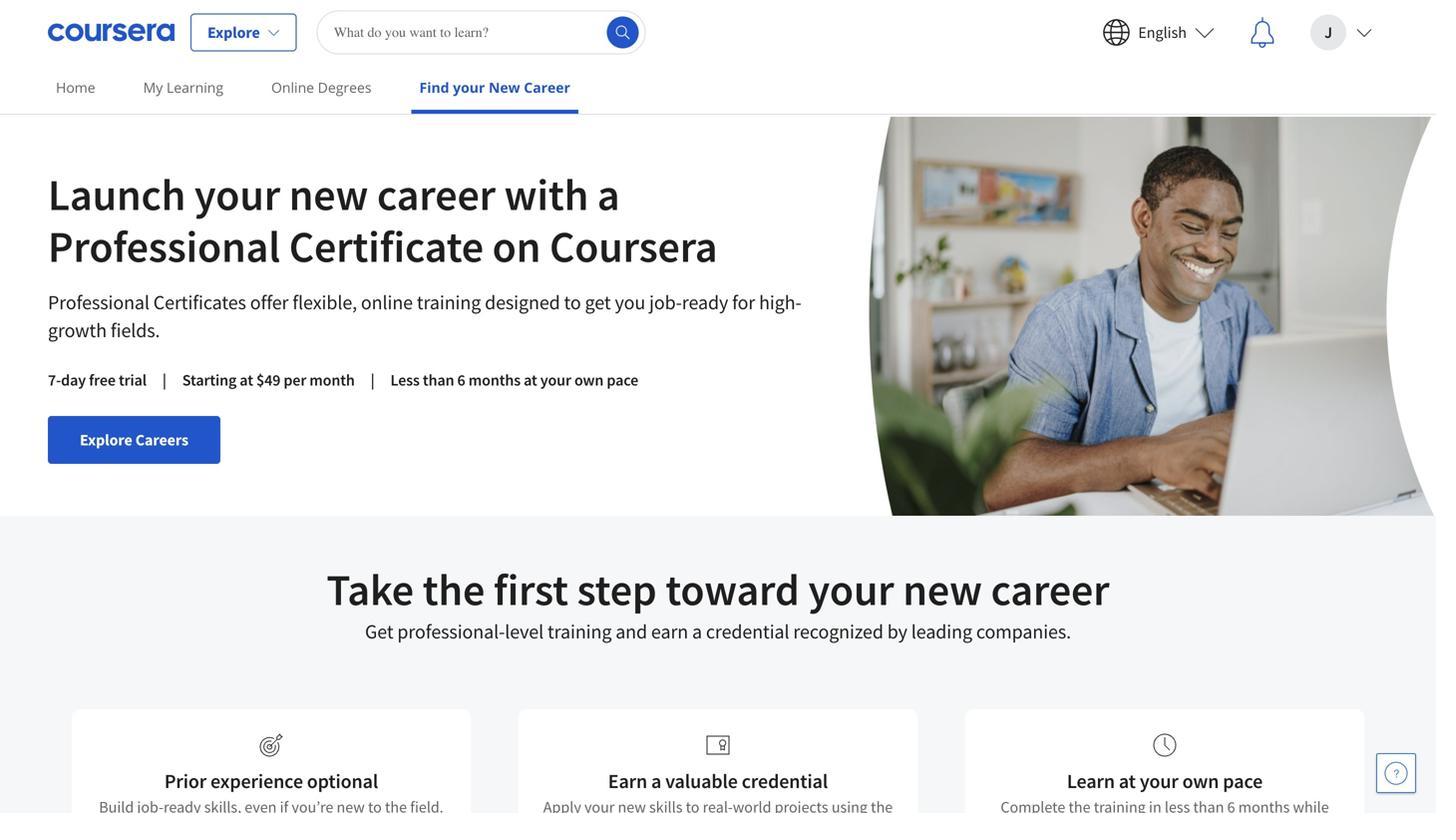 Task type: vqa. For each thing, say whether or not it's contained in the screenshot.
the local
no



Task type: locate. For each thing, give the bounding box(es) containing it.
pace
[[607, 370, 639, 390], [1223, 769, 1263, 794]]

training right online
[[417, 290, 481, 315]]

at left $49
[[240, 370, 253, 390]]

training
[[417, 290, 481, 315], [548, 619, 612, 644]]

your inside find your new career link
[[453, 78, 485, 97]]

1 vertical spatial a
[[692, 619, 702, 644]]

at right learn
[[1119, 769, 1136, 794]]

valuable
[[666, 769, 738, 794]]

than
[[423, 370, 454, 390]]

credential right 'valuable'
[[742, 769, 828, 794]]

1 horizontal spatial a
[[651, 769, 662, 794]]

explore for explore
[[208, 22, 260, 42]]

explore careers link
[[48, 416, 220, 464]]

career
[[377, 167, 496, 222], [991, 562, 1110, 617]]

at
[[240, 370, 253, 390], [524, 370, 537, 390], [1119, 769, 1136, 794]]

career
[[524, 78, 571, 97]]

0 horizontal spatial new
[[289, 167, 368, 222]]

0 horizontal spatial training
[[417, 290, 481, 315]]

per
[[284, 370, 306, 390]]

career inside take the first step toward your new career get professional-level training and earn a credential recognized by leading companies.
[[991, 562, 1110, 617]]

1 vertical spatial explore
[[80, 430, 132, 450]]

0 vertical spatial career
[[377, 167, 496, 222]]

6
[[457, 370, 466, 390]]

a
[[597, 167, 620, 222], [692, 619, 702, 644], [651, 769, 662, 794]]

explore careers
[[80, 430, 189, 450]]

1 vertical spatial new
[[903, 562, 983, 617]]

new
[[289, 167, 368, 222], [903, 562, 983, 617]]

career inside launch your new career with a professional certificate on coursera
[[377, 167, 496, 222]]

job-
[[649, 290, 682, 315]]

professional up certificates
[[48, 218, 280, 274]]

learn at your own pace
[[1067, 769, 1263, 794]]

$49
[[256, 370, 281, 390]]

1 horizontal spatial pace
[[1223, 769, 1263, 794]]

0 horizontal spatial pace
[[607, 370, 639, 390]]

7-
[[48, 370, 61, 390]]

my learning
[[143, 78, 223, 97]]

leading
[[912, 619, 973, 644]]

0 horizontal spatial a
[[597, 167, 620, 222]]

professional certificates offer flexible, online training designed to get you job-ready for high- growth fields.
[[48, 290, 802, 343]]

you
[[615, 290, 646, 315]]

0 vertical spatial training
[[417, 290, 481, 315]]

2 professional from the top
[[48, 290, 150, 315]]

get
[[365, 619, 394, 644]]

None search field
[[317, 10, 646, 54]]

0 horizontal spatial at
[[240, 370, 253, 390]]

months
[[469, 370, 521, 390]]

day
[[61, 370, 86, 390]]

1 horizontal spatial at
[[524, 370, 537, 390]]

0 vertical spatial credential
[[706, 619, 790, 644]]

0 vertical spatial pace
[[607, 370, 639, 390]]

explore
[[208, 22, 260, 42], [80, 430, 132, 450]]

professional inside professional certificates offer flexible, online training designed to get you job-ready for high- growth fields.
[[48, 290, 150, 315]]

0 horizontal spatial explore
[[80, 430, 132, 450]]

by
[[888, 619, 908, 644]]

launch
[[48, 167, 186, 222]]

your
[[453, 78, 485, 97], [194, 167, 280, 222], [540, 370, 571, 390], [809, 562, 895, 617], [1140, 769, 1179, 794]]

offer
[[250, 290, 289, 315]]

0 vertical spatial professional
[[48, 218, 280, 274]]

0 vertical spatial own
[[575, 370, 604, 390]]

careers
[[135, 430, 189, 450]]

level
[[505, 619, 544, 644]]

english
[[1139, 22, 1187, 42]]

explore up learning
[[208, 22, 260, 42]]

with
[[504, 167, 589, 222]]

month | less
[[310, 370, 420, 390]]

0 vertical spatial new
[[289, 167, 368, 222]]

fields.
[[111, 318, 160, 343]]

professional up the growth
[[48, 290, 150, 315]]

the
[[423, 562, 485, 617]]

credential down toward
[[706, 619, 790, 644]]

1 horizontal spatial career
[[991, 562, 1110, 617]]

2 horizontal spatial a
[[692, 619, 702, 644]]

1 horizontal spatial new
[[903, 562, 983, 617]]

prior
[[164, 769, 207, 794]]

training left and
[[548, 619, 612, 644]]

new
[[489, 78, 520, 97]]

1 vertical spatial professional
[[48, 290, 150, 315]]

professional
[[48, 218, 280, 274], [48, 290, 150, 315]]

0 vertical spatial explore
[[208, 22, 260, 42]]

degrees
[[318, 78, 372, 97]]

1 vertical spatial training
[[548, 619, 612, 644]]

2 vertical spatial a
[[651, 769, 662, 794]]

take the first step toward your new career get professional-level training and earn a credential recognized by leading companies.
[[327, 562, 1110, 644]]

1 professional from the top
[[48, 218, 280, 274]]

at right months
[[524, 370, 537, 390]]

your inside take the first step toward your new career get professional-level training and earn a credential recognized by leading companies.
[[809, 562, 895, 617]]

1 vertical spatial career
[[991, 562, 1110, 617]]

toward
[[666, 562, 800, 617]]

professional inside launch your new career with a professional certificate on coursera
[[48, 218, 280, 274]]

j
[[1325, 22, 1333, 42]]

0 vertical spatial a
[[597, 167, 620, 222]]

professional-
[[397, 619, 505, 644]]

What do you want to learn? text field
[[317, 10, 646, 54]]

1 horizontal spatial training
[[548, 619, 612, 644]]

1 vertical spatial own
[[1183, 769, 1220, 794]]

j button
[[1295, 0, 1389, 64]]

earn a valuable credential
[[608, 769, 828, 794]]

training inside professional certificates offer flexible, online training designed to get you job-ready for high- growth fields.
[[417, 290, 481, 315]]

step
[[577, 562, 657, 617]]

explore inside dropdown button
[[208, 22, 260, 42]]

a inside take the first step toward your new career get professional-level training and earn a credential recognized by leading companies.
[[692, 619, 702, 644]]

1 horizontal spatial explore
[[208, 22, 260, 42]]

prior experience optional
[[164, 769, 378, 794]]

high-
[[759, 290, 802, 315]]

explore left careers
[[80, 430, 132, 450]]

home
[[56, 78, 95, 97]]

own
[[575, 370, 604, 390], [1183, 769, 1220, 794]]

my
[[143, 78, 163, 97]]

your inside launch your new career with a professional certificate on coursera
[[194, 167, 280, 222]]

credential
[[706, 619, 790, 644], [742, 769, 828, 794]]

0 horizontal spatial career
[[377, 167, 496, 222]]

earn
[[651, 619, 689, 644]]



Task type: describe. For each thing, give the bounding box(es) containing it.
learn
[[1067, 769, 1115, 794]]

to
[[564, 290, 581, 315]]

for
[[732, 290, 755, 315]]

credential inside take the first step toward your new career get professional-level training and earn a credential recognized by leading companies.
[[706, 619, 790, 644]]

trial | starting
[[119, 370, 237, 390]]

1 vertical spatial credential
[[742, 769, 828, 794]]

experience
[[210, 769, 303, 794]]

on
[[493, 218, 541, 274]]

explore for explore careers
[[80, 430, 132, 450]]

flexible,
[[293, 290, 357, 315]]

growth
[[48, 318, 107, 343]]

earn
[[608, 769, 648, 794]]

and
[[616, 619, 648, 644]]

help center image
[[1385, 761, 1409, 785]]

new inside take the first step toward your new career get professional-level training and earn a credential recognized by leading companies.
[[903, 562, 983, 617]]

training inside take the first step toward your new career get professional-level training and earn a credential recognized by leading companies.
[[548, 619, 612, 644]]

online degrees link
[[263, 65, 380, 110]]

ready
[[682, 290, 728, 315]]

online
[[271, 78, 314, 97]]

optional
[[307, 769, 378, 794]]

designed
[[485, 290, 560, 315]]

companies.
[[977, 619, 1071, 644]]

1 vertical spatial pace
[[1223, 769, 1263, 794]]

explore button
[[191, 13, 297, 51]]

coursera
[[550, 218, 718, 274]]

take
[[327, 562, 414, 617]]

7-day free trial | starting at $49 per month | less than 6 months at your own pace
[[48, 370, 639, 390]]

english button
[[1087, 0, 1231, 64]]

online
[[361, 290, 413, 315]]

2 horizontal spatial at
[[1119, 769, 1136, 794]]

home link
[[48, 65, 103, 110]]

online degrees
[[271, 78, 372, 97]]

learning
[[167, 78, 223, 97]]

first
[[494, 562, 569, 617]]

certificate
[[289, 218, 484, 274]]

recognized
[[794, 619, 884, 644]]

launch your new career with a professional certificate on coursera
[[48, 167, 718, 274]]

0 horizontal spatial own
[[575, 370, 604, 390]]

get
[[585, 290, 611, 315]]

find your new career link
[[412, 65, 579, 114]]

1 horizontal spatial own
[[1183, 769, 1220, 794]]

certificates
[[153, 290, 246, 315]]

free
[[89, 370, 116, 390]]

new inside launch your new career with a professional certificate on coursera
[[289, 167, 368, 222]]

find
[[420, 78, 449, 97]]

my learning link
[[135, 65, 231, 110]]

a inside launch your new career with a professional certificate on coursera
[[597, 167, 620, 222]]

coursera image
[[48, 16, 175, 48]]

find your new career
[[420, 78, 571, 97]]



